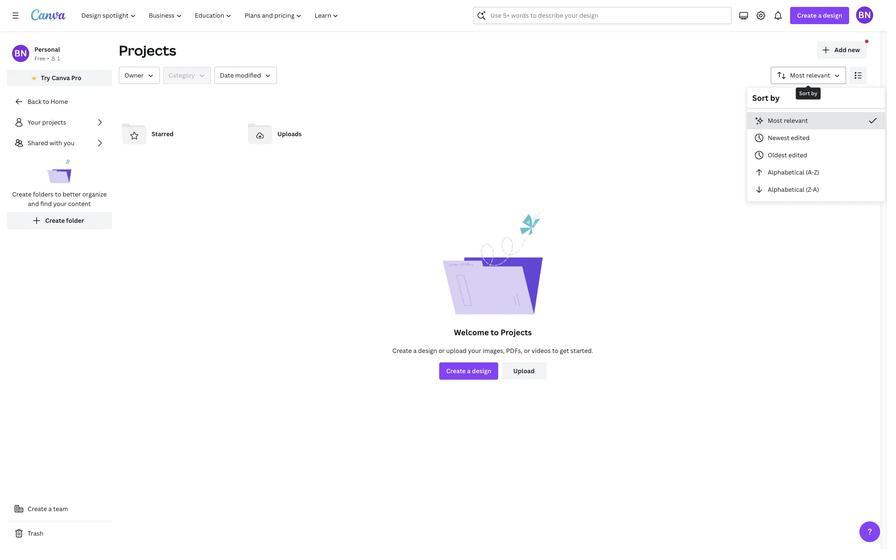 Task type: describe. For each thing, give the bounding box(es) containing it.
canva
[[52, 74, 70, 82]]

ben nelson image for bn popup button
[[857, 6, 874, 24]]

you
[[64, 139, 74, 147]]

home
[[51, 97, 68, 106]]

date
[[220, 71, 234, 79]]

back
[[28, 97, 41, 106]]

back to home link
[[7, 93, 112, 110]]

shared with you
[[28, 139, 74, 147]]

alphabetical (a-z) option
[[748, 164, 886, 181]]

newest edited button
[[748, 129, 886, 147]]

0 horizontal spatial projects
[[119, 41, 176, 59]]

modified
[[235, 71, 261, 79]]

Sort by button
[[771, 67, 847, 84]]

create a team button
[[7, 500, 112, 518]]

free
[[34, 55, 45, 62]]

a inside button
[[468, 367, 471, 375]]

folders
[[33, 190, 54, 198]]

personal
[[34, 45, 60, 53]]

a inside button
[[48, 505, 52, 513]]

started.
[[571, 346, 594, 355]]

create a team
[[28, 505, 68, 513]]

create a design for create a design dropdown button
[[798, 11, 843, 19]]

1 or from the left
[[439, 346, 445, 355]]

most relevant inside sort by button
[[791, 71, 831, 79]]

create folder button
[[7, 212, 112, 229]]

to inside back to home link
[[43, 97, 49, 106]]

to up images,
[[491, 327, 499, 337]]

folder
[[66, 216, 84, 225]]

welcome
[[454, 327, 489, 337]]

shared
[[28, 139, 48, 147]]

1 horizontal spatial by
[[812, 90, 818, 97]]

2 or from the left
[[524, 346, 531, 355]]

create folders to better organize and find your content
[[12, 190, 107, 208]]

top level navigation element
[[76, 7, 346, 24]]

1
[[57, 55, 60, 62]]

z)
[[815, 168, 820, 176]]

alphabetical (z-a)
[[768, 185, 820, 193]]

your projects
[[28, 118, 66, 126]]

pdfs,
[[506, 346, 523, 355]]

0 horizontal spatial sort
[[753, 93, 769, 103]]

find
[[40, 200, 52, 208]]

relevant inside sort by button
[[807, 71, 831, 79]]

alphabetical (a-z)
[[768, 168, 820, 176]]

1 vertical spatial design
[[418, 346, 437, 355]]

add new
[[835, 46, 861, 54]]

free •
[[34, 55, 49, 62]]

try canva pro
[[41, 74, 81, 82]]

a)
[[814, 185, 820, 193]]

upload
[[514, 367, 535, 375]]

design for create a design button
[[472, 367, 492, 375]]

most inside sort by button
[[791, 71, 805, 79]]

ben nelson image
[[857, 6, 874, 24]]

a inside dropdown button
[[819, 11, 822, 19]]

category
[[169, 71, 195, 79]]

alphabetical (z-a) button
[[748, 181, 886, 198]]

create a design button
[[791, 7, 850, 24]]

alphabetical for alphabetical (z-a)
[[768, 185, 805, 193]]

create folder
[[45, 216, 84, 225]]

add new button
[[818, 41, 867, 59]]

your inside create folders to better organize and find your content
[[53, 200, 67, 208]]

upload button
[[502, 362, 547, 380]]

your
[[28, 118, 41, 126]]

oldest edited button
[[748, 147, 886, 164]]

newest edited option
[[748, 129, 886, 147]]

date modified
[[220, 71, 261, 79]]

(z-
[[807, 185, 814, 193]]

bn button
[[857, 6, 874, 24]]

uploads link
[[245, 119, 364, 150]]

trash
[[28, 529, 43, 537]]

create inside create a design dropdown button
[[798, 11, 817, 19]]

shared with you link
[[7, 134, 112, 152]]

try
[[41, 74, 50, 82]]

newest
[[768, 134, 790, 142]]



Task type: vqa. For each thing, say whether or not it's contained in the screenshot.
Team
yes



Task type: locate. For each thing, give the bounding box(es) containing it.
to
[[43, 97, 49, 106], [55, 190, 61, 198], [491, 327, 499, 337], [553, 346, 559, 355]]

1 vertical spatial edited
[[789, 151, 808, 159]]

2 alphabetical from the top
[[768, 185, 805, 193]]

design inside create a design button
[[472, 367, 492, 375]]

Category button
[[163, 67, 211, 84]]

edited inside button
[[789, 151, 808, 159]]

relevant up newest edited
[[785, 116, 809, 125]]

1 horizontal spatial ben nelson image
[[857, 6, 874, 24]]

upload
[[447, 346, 467, 355]]

better
[[63, 190, 81, 198]]

to right back
[[43, 97, 49, 106]]

1 horizontal spatial create a design
[[798, 11, 843, 19]]

0 vertical spatial alphabetical
[[768, 168, 805, 176]]

create a design button
[[440, 362, 499, 380]]

design for create a design dropdown button
[[824, 11, 843, 19]]

1 vertical spatial alphabetical
[[768, 185, 805, 193]]

relevant
[[807, 71, 831, 79], [785, 116, 809, 125]]

ben nelson image
[[857, 6, 874, 24], [12, 45, 29, 62]]

by
[[812, 90, 818, 97], [771, 93, 780, 103]]

design inside create a design dropdown button
[[824, 11, 843, 19]]

design left upload
[[418, 346, 437, 355]]

0 horizontal spatial sort by
[[753, 93, 780, 103]]

1 vertical spatial projects
[[501, 327, 532, 337]]

0 vertical spatial design
[[824, 11, 843, 19]]

1 vertical spatial ben nelson image
[[12, 45, 29, 62]]

Owner button
[[119, 67, 160, 84]]

a
[[819, 11, 822, 19], [414, 346, 417, 355], [468, 367, 471, 375], [48, 505, 52, 513]]

edited inside button
[[792, 134, 810, 142]]

0 horizontal spatial your
[[53, 200, 67, 208]]

try canva pro button
[[7, 70, 112, 86]]

sort by down sort by button
[[800, 90, 818, 97]]

your right find
[[53, 200, 67, 208]]

0 horizontal spatial create a design
[[447, 367, 492, 375]]

•
[[47, 55, 49, 62]]

most inside most relevant button
[[768, 116, 783, 125]]

with
[[50, 139, 62, 147]]

relevant down add new "dropdown button"
[[807, 71, 831, 79]]

sort by up newest
[[753, 93, 780, 103]]

and
[[28, 200, 39, 208]]

0 horizontal spatial ben nelson image
[[12, 45, 29, 62]]

0 horizontal spatial or
[[439, 346, 445, 355]]

by down sort by button
[[812, 90, 818, 97]]

edited for newest edited
[[792, 134, 810, 142]]

most
[[791, 71, 805, 79], [768, 116, 783, 125]]

oldest
[[768, 151, 788, 159]]

1 horizontal spatial sort
[[800, 90, 811, 97]]

a left team
[[48, 505, 52, 513]]

to left get
[[553, 346, 559, 355]]

most relevant down add new "dropdown button"
[[791, 71, 831, 79]]

design
[[824, 11, 843, 19], [418, 346, 437, 355], [472, 367, 492, 375]]

create inside create a design button
[[447, 367, 466, 375]]

most relevant button
[[748, 112, 886, 129]]

edited for oldest edited
[[789, 151, 808, 159]]

(a-
[[807, 168, 815, 176]]

most relevant
[[791, 71, 831, 79], [768, 116, 809, 125]]

to inside create folders to better organize and find your content
[[55, 190, 61, 198]]

alphabetical (a-z) button
[[748, 164, 886, 181]]

0 vertical spatial your
[[53, 200, 67, 208]]

projects
[[42, 118, 66, 126]]

0 vertical spatial relevant
[[807, 71, 831, 79]]

1 horizontal spatial projects
[[501, 327, 532, 337]]

1 horizontal spatial most
[[791, 71, 805, 79]]

owner
[[125, 71, 144, 79]]

organize
[[82, 190, 107, 198]]

oldest edited
[[768, 151, 808, 159]]

1 vertical spatial your
[[468, 346, 482, 355]]

newest edited
[[768, 134, 810, 142]]

0 horizontal spatial design
[[418, 346, 437, 355]]

create a design down upload
[[447, 367, 492, 375]]

1 horizontal spatial your
[[468, 346, 482, 355]]

1 vertical spatial most
[[768, 116, 783, 125]]

create a design inside button
[[447, 367, 492, 375]]

back to home
[[28, 97, 68, 106]]

1 horizontal spatial or
[[524, 346, 531, 355]]

a down create a design or upload your images, pdfs, or videos to get started.
[[468, 367, 471, 375]]

welcome to projects
[[454, 327, 532, 337]]

1 vertical spatial most relevant
[[768, 116, 809, 125]]

alphabetical down oldest edited
[[768, 168, 805, 176]]

your right upload
[[468, 346, 482, 355]]

0 vertical spatial most
[[791, 71, 805, 79]]

your
[[53, 200, 67, 208], [468, 346, 482, 355]]

0 vertical spatial most relevant
[[791, 71, 831, 79]]

ben nelson image up new
[[857, 6, 874, 24]]

alphabetical for alphabetical (a-z)
[[768, 168, 805, 176]]

relevant inside button
[[785, 116, 809, 125]]

Date modified button
[[214, 67, 277, 84]]

projects up owner "button"
[[119, 41, 176, 59]]

1 vertical spatial relevant
[[785, 116, 809, 125]]

starred link
[[119, 119, 238, 150]]

sort
[[800, 90, 811, 97], [753, 93, 769, 103]]

edited
[[792, 134, 810, 142], [789, 151, 808, 159]]

create a design
[[798, 11, 843, 19], [447, 367, 492, 375]]

edited up oldest edited
[[792, 134, 810, 142]]

1 alphabetical from the top
[[768, 168, 805, 176]]

create a design for create a design button
[[447, 367, 492, 375]]

oldest edited option
[[748, 147, 886, 164]]

or right pdfs,
[[524, 346, 531, 355]]

projects
[[119, 41, 176, 59], [501, 327, 532, 337]]

most relevant inside button
[[768, 116, 809, 125]]

alphabetical
[[768, 168, 805, 176], [768, 185, 805, 193]]

2 horizontal spatial design
[[824, 11, 843, 19]]

sort by
[[800, 90, 818, 97], [753, 93, 780, 103]]

1 horizontal spatial design
[[472, 367, 492, 375]]

alphabetical (z-a) option
[[748, 181, 886, 198]]

0 vertical spatial projects
[[119, 41, 176, 59]]

alphabetical inside option
[[768, 168, 805, 176]]

create a design inside dropdown button
[[798, 11, 843, 19]]

content
[[68, 200, 91, 208]]

sort by list box
[[748, 112, 886, 198]]

get
[[560, 346, 569, 355]]

create
[[798, 11, 817, 19], [12, 190, 31, 198], [45, 216, 65, 225], [393, 346, 412, 355], [447, 367, 466, 375], [28, 505, 47, 513]]

team
[[53, 505, 68, 513]]

0 horizontal spatial by
[[771, 93, 780, 103]]

trash link
[[7, 525, 112, 542]]

uploads
[[278, 130, 302, 138]]

0 vertical spatial ben nelson image
[[857, 6, 874, 24]]

2 vertical spatial design
[[472, 367, 492, 375]]

a left upload
[[414, 346, 417, 355]]

alphabetical inside option
[[768, 185, 805, 193]]

0 horizontal spatial most
[[768, 116, 783, 125]]

list
[[7, 114, 112, 229]]

videos
[[532, 346, 551, 355]]

ben nelson image left free
[[12, 45, 29, 62]]

a up add new "dropdown button"
[[819, 11, 822, 19]]

list containing your projects
[[7, 114, 112, 229]]

0 vertical spatial create a design
[[798, 11, 843, 19]]

create a design or upload your images, pdfs, or videos to get started.
[[393, 346, 594, 355]]

starred
[[152, 130, 174, 138]]

or
[[439, 346, 445, 355], [524, 346, 531, 355]]

create inside create folder button
[[45, 216, 65, 225]]

by up newest
[[771, 93, 780, 103]]

1 vertical spatial create a design
[[447, 367, 492, 375]]

ben nelson element
[[12, 45, 29, 62]]

images,
[[483, 346, 505, 355]]

your projects link
[[7, 114, 112, 131]]

ben nelson image for ben nelson element at the left of page
[[12, 45, 29, 62]]

create inside create folders to better organize and find your content
[[12, 190, 31, 198]]

Search search field
[[491, 7, 715, 24]]

design down create a design or upload your images, pdfs, or videos to get started.
[[472, 367, 492, 375]]

create a design up add on the top of the page
[[798, 11, 843, 19]]

1 horizontal spatial sort by
[[800, 90, 818, 97]]

create inside create a team button
[[28, 505, 47, 513]]

pro
[[71, 74, 81, 82]]

or left upload
[[439, 346, 445, 355]]

new
[[849, 46, 861, 54]]

projects up pdfs,
[[501, 327, 532, 337]]

design left ben nelson image
[[824, 11, 843, 19]]

to left better
[[55, 190, 61, 198]]

None search field
[[474, 7, 732, 24]]

0 vertical spatial edited
[[792, 134, 810, 142]]

edited up "alphabetical (a-z)"
[[789, 151, 808, 159]]

alphabetical down "alphabetical (a-z)"
[[768, 185, 805, 193]]

most relevant up newest edited
[[768, 116, 809, 125]]

add
[[835, 46, 847, 54]]

most relevant option
[[748, 112, 886, 129]]



